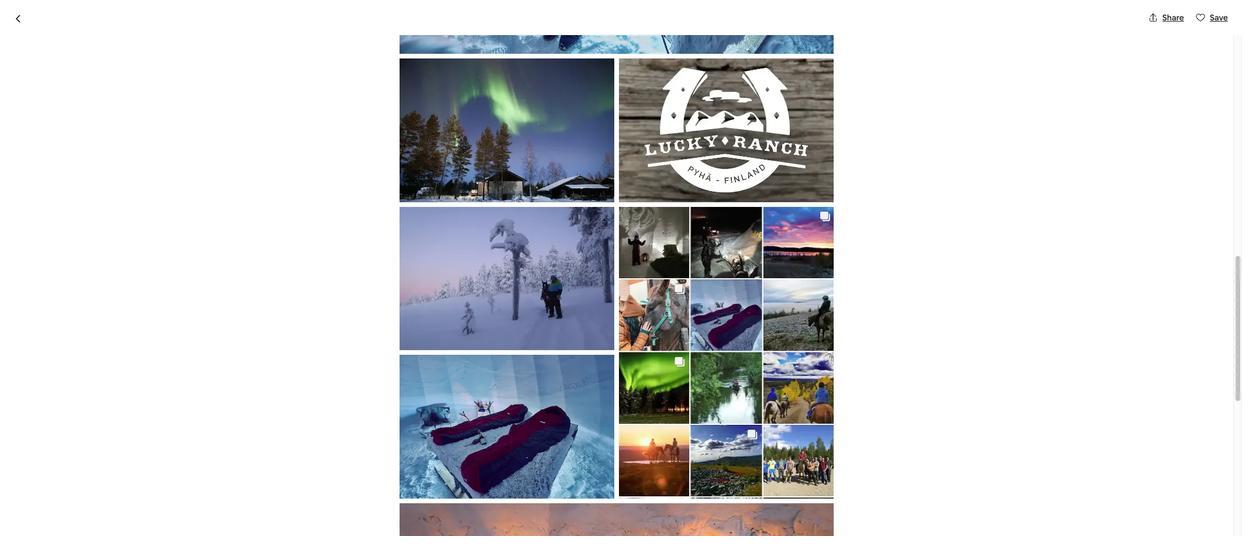 Task type: locate. For each thing, give the bounding box(es) containing it.
lucky ranch is good place to spot lights image
[[400, 59, 615, 202], [400, 59, 615, 202], [785, 258, 945, 396]]

an
[[341, 427, 355, 444]]

#luckyranchpyha image
[[619, 207, 834, 499], [619, 207, 834, 499]]

2 snow igloo image from the top
[[622, 258, 781, 396]]

1 snow igloo image from the top
[[622, 111, 781, 253]]

by
[[462, 427, 477, 444]]

finland
[[497, 85, 525, 95]]

double bed image
[[400, 504, 834, 537], [400, 504, 834, 537]]

dialog containing share
[[0, 0, 1242, 537]]

best place to see nothern lights image
[[289, 111, 617, 396]]

horse & man image
[[400, 207, 615, 351], [400, 207, 615, 351]]

other
[[588, 467, 611, 478]]

be
[[606, 478, 616, 488]]

superhost
[[388, 85, 426, 95]]

ice
[[358, 427, 376, 444]]

bathroom
[[486, 472, 525, 483]]

dialog
[[0, 0, 1242, 537]]

$159
[[741, 429, 769, 445]]

save
[[1210, 12, 1228, 23]]

pelkosenniemi,
[[438, 85, 495, 95]]

warm sleeping bags image
[[400, 0, 834, 54], [400, 0, 834, 54], [785, 111, 945, 253], [400, 355, 615, 499], [400, 355, 615, 499]]

other guests may be here
[[588, 467, 639, 488]]

1/8/2024
[[748, 474, 781, 485]]

snow igloo image
[[622, 111, 781, 253], [622, 258, 781, 396]]

0 vertical spatial snow igloo image
[[622, 111, 781, 253]]

share
[[1163, 12, 1185, 23]]

pelkosenniemi, finland button
[[438, 83, 525, 97]]

guests
[[613, 467, 639, 478]]

welcome image
[[619, 59, 834, 202], [619, 59, 834, 202]]

night
[[771, 433, 794, 445]]

hosted
[[417, 427, 459, 444]]

antti image
[[648, 424, 671, 447]]

1 vertical spatial snow igloo image
[[622, 258, 781, 396]]



Task type: vqa. For each thing, say whether or not it's contained in the screenshot.
top Can
no



Task type: describe. For each thing, give the bounding box(es) containing it.
·
[[431, 85, 433, 97]]

shared
[[458, 472, 485, 483]]

Start your search search field
[[529, 9, 705, 37]]

may
[[588, 478, 605, 488]]

shared bathroom
[[458, 472, 525, 483]]

$159 night
[[741, 429, 794, 445]]

share button
[[1144, 8, 1189, 28]]

room
[[289, 427, 325, 444]]

antti
[[480, 427, 511, 444]]

superhost · pelkosenniemi, finland
[[388, 85, 525, 97]]

antti image
[[648, 424, 671, 447]]

antti is a superhost. image
[[664, 439, 674, 448]]

dome
[[379, 427, 414, 444]]

here
[[618, 478, 636, 488]]

1/8/2024 button
[[741, 459, 929, 492]]

room in an ice dome hosted by antti
[[289, 427, 511, 444]]

in
[[327, 427, 338, 444]]

save button
[[1192, 8, 1233, 28]]



